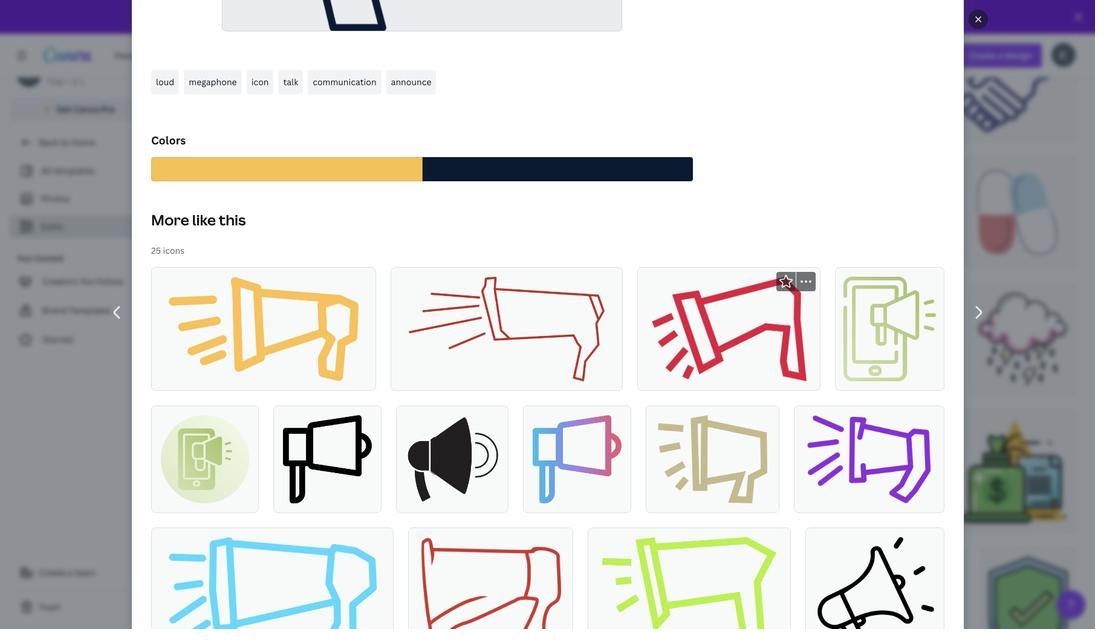 Task type: locate. For each thing, give the bounding box(es) containing it.
0 horizontal spatial canva
[[73, 103, 99, 115]]

icon link
[[246, 70, 273, 94]]

1 horizontal spatial announcement icon image
[[843, 277, 936, 382]]

you
[[80, 276, 95, 287]]

back to home link
[[10, 131, 157, 155]]

all
[[41, 165, 52, 177]]

loud link
[[151, 70, 179, 94]]

limited
[[563, 11, 594, 22]]

photos link
[[17, 187, 150, 210]]

announce link
[[386, 70, 436, 94]]

templates
[[54, 165, 95, 177]]

to
[[60, 137, 69, 148]]

team
[[75, 567, 95, 579]]

$
[[669, 381, 673, 390], [795, 381, 799, 390], [438, 519, 442, 528], [789, 519, 793, 528]]

0 vertical spatial announcement icon image
[[843, 277, 936, 382]]

1 vertical spatial pro
[[101, 103, 115, 115]]

home
[[71, 137, 95, 148]]

relationship intelligence managment image
[[596, 166, 689, 259]]

photos
[[41, 193, 70, 204]]

$ for magnifying glass with dollar symbol filled style icon
[[795, 381, 799, 390]]

megaphone line icon image
[[532, 415, 621, 504]]

off
[[411, 11, 423, 22]]

trash link
[[10, 596, 157, 620]]

zodiac sign icon image
[[177, 558, 278, 630]]

1 vertical spatial announcement icon image
[[161, 415, 249, 504]]

1 vertical spatial canva
[[73, 103, 99, 115]]

more
[[151, 210, 189, 230]]

creators you follow link
[[10, 270, 157, 294]]

pro inside button
[[101, 103, 115, 115]]

smartphone technology detailed   style icon image
[[579, 293, 672, 386]]

first
[[501, 11, 519, 22]]

team holding hands fill style icon image
[[920, 34, 1062, 132]]

a
[[68, 567, 73, 579]]

announcement icon image
[[843, 277, 936, 382], [161, 415, 249, 504]]

megaphone
[[189, 76, 237, 87]]

shield protection check mark internet flat line style image
[[989, 558, 1068, 630]]

$ for footprint image
[[789, 519, 793, 528]]

3
[[520, 11, 525, 22]]

colors
[[151, 133, 186, 147]]

0 horizontal spatial pro
[[101, 103, 115, 115]]

communication link
[[308, 70, 381, 94]]

pro
[[453, 11, 468, 22], [101, 103, 115, 115]]

pro left for
[[453, 11, 468, 22]]

isolated vintage phone icon line design image
[[833, 293, 944, 386]]

create a team button
[[10, 561, 157, 585]]

get canva pro button
[[10, 98, 157, 121]]

icons
[[163, 245, 184, 256]]

0 horizontal spatial announcement icon image
[[161, 415, 249, 504]]

free •
[[48, 77, 69, 87]]

earth icon image
[[178, 293, 289, 386]]

like
[[192, 210, 216, 230]]

1 horizontal spatial pro
[[453, 11, 468, 22]]

school bus icon image
[[321, 166, 465, 259]]

this
[[218, 210, 246, 230]]

brand templates link
[[10, 299, 157, 323]]

canva right get
[[73, 103, 99, 115]]

starred link
[[10, 328, 157, 352]]

creators
[[42, 276, 78, 287]]

warning alert sign industrial safety fill image
[[289, 34, 403, 132]]

megaphone icon image
[[222, 0, 621, 31], [168, 277, 358, 382], [408, 277, 605, 382], [651, 277, 806, 382], [406, 415, 498, 504], [657, 415, 767, 504], [807, 415, 931, 504], [168, 537, 376, 630], [420, 537, 561, 630], [602, 537, 776, 630]]

more like this
[[151, 210, 246, 230]]

web design image
[[843, 558, 956, 630]]

megaphone  outline icon image
[[283, 415, 371, 504]]

1 horizontal spatial canva
[[425, 11, 451, 22]]

canva right off
[[425, 11, 451, 22]]

months.
[[527, 11, 561, 22]]

canva
[[425, 11, 451, 22], [73, 103, 99, 115]]

pro up back to home link
[[101, 103, 115, 115]]

icons
[[41, 221, 63, 232]]

$ for office books detailed   style icons
[[438, 519, 442, 528]]

footprint image
[[692, 420, 793, 524]]

starred
[[42, 334, 73, 345]]

25 icons
[[151, 245, 184, 256]]



Task type: describe. For each thing, give the bounding box(es) containing it.
talking speech bubble flat style icon image
[[462, 293, 546, 386]]

canva inside button
[[73, 103, 99, 115]]

time
[[596, 11, 615, 22]]

follow
[[97, 276, 123, 287]]

school bell icon image
[[694, 558, 807, 630]]

•
[[66, 77, 69, 87]]

money bag dollar filled icon image
[[312, 558, 414, 630]]

🎁
[[378, 11, 389, 22]]

🎁 50% off canva pro for the first 3 months. limited time offer.
[[378, 11, 641, 22]]

notes music with hearts detailed image
[[178, 166, 281, 259]]

templates
[[69, 305, 111, 316]]

get canva pro
[[57, 103, 115, 115]]

trash
[[39, 602, 61, 613]]

offer.
[[617, 11, 639, 22]]

create
[[39, 567, 66, 579]]

monoline announcement icon image
[[815, 537, 934, 630]]

receipt commercial with money symbol image
[[558, 558, 660, 630]]

get
[[57, 103, 71, 115]]

magnifying glass computer texture tonal   style icon image
[[826, 420, 928, 524]]

free
[[48, 77, 64, 87]]

cryptocurrency image
[[326, 293, 428, 386]]

all templates
[[41, 165, 95, 177]]

team holding hands flat style icon image
[[438, 34, 537, 132]]

communication
[[312, 76, 376, 87]]

your
[[17, 253, 33, 264]]

$ for smartphone technology detailed   style icon
[[669, 381, 673, 390]]

health capsules free form style icon image
[[975, 166, 1066, 259]]

announce
[[391, 76, 431, 87]]

icon
[[251, 76, 268, 87]]

all templates link
[[17, 160, 150, 183]]

brand
[[42, 305, 67, 316]]

magnifying glass with dollar symbol filled style icon image
[[706, 293, 798, 386]]

0 vertical spatial canva
[[425, 11, 451, 22]]

0 vertical spatial pro
[[453, 11, 468, 22]]

brand templates
[[42, 305, 111, 316]]

establishments icon image
[[563, 420, 660, 524]]

personal
[[48, 63, 84, 75]]

clock icon image
[[178, 420, 300, 524]]

the
[[485, 11, 499, 22]]

back
[[39, 137, 58, 148]]

25
[[151, 245, 161, 256]]

stormy cloud icon image
[[979, 293, 1067, 386]]

megaphone link
[[184, 70, 241, 94]]

plant grow image
[[501, 166, 565, 259]]

spa theme icon image
[[471, 420, 534, 524]]

office books detailed   style icons image
[[336, 420, 441, 524]]

loud
[[156, 76, 174, 87]]

school chalkboard detail style icon image
[[175, 34, 255, 132]]

summer vacation theme icon image
[[446, 558, 526, 630]]

1
[[80, 77, 84, 87]]

back to home
[[39, 137, 95, 148]]

for
[[470, 11, 483, 22]]

financial image
[[962, 420, 1066, 524]]

creators you follow
[[42, 276, 123, 287]]

50%
[[391, 11, 409, 22]]

talk link
[[278, 70, 303, 94]]

create a team
[[39, 567, 95, 579]]

talk
[[283, 76, 298, 87]]

content
[[35, 253, 64, 264]]

your content
[[17, 253, 64, 264]]



Task type: vqa. For each thing, say whether or not it's contained in the screenshot.
Tara Schultz
no



